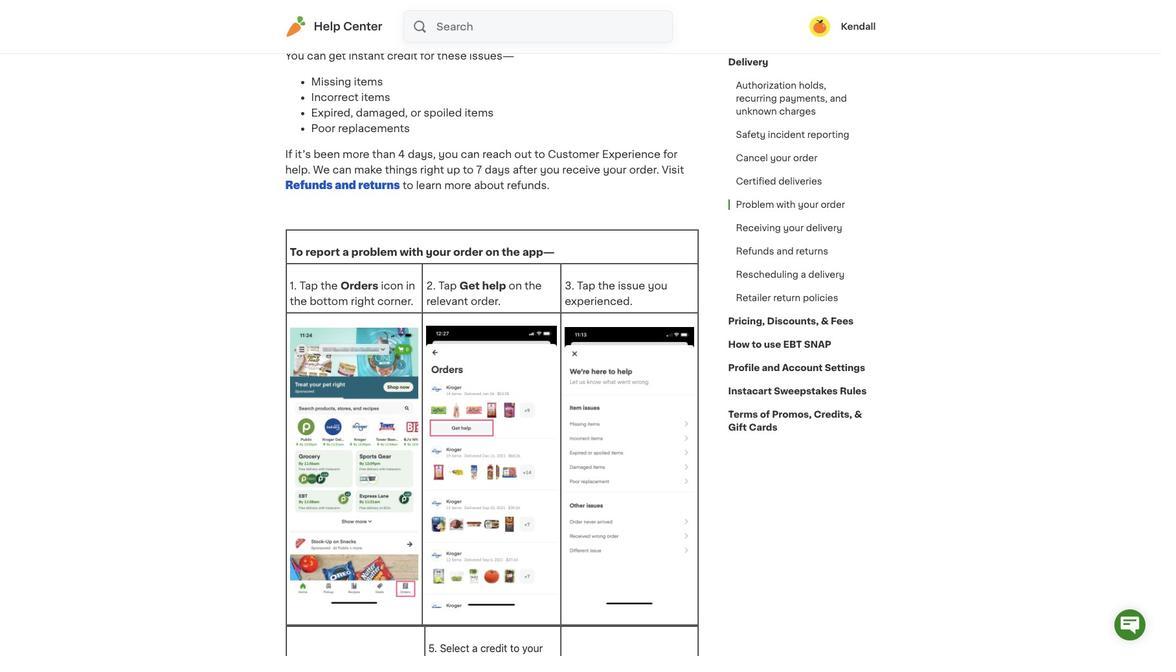 Task type: describe. For each thing, give the bounding box(es) containing it.
discounts,
[[768, 317, 819, 326]]

more inside 'if it's been more than 4 days, you can reach out to customer experience for help. we can make things right up to 7 days after you receive your order.'
[[343, 149, 370, 159]]

problem with your order
[[737, 200, 846, 209]]

0 horizontal spatial refunds and returns link
[[285, 180, 400, 191]]

rescheduling a delivery
[[737, 270, 845, 279]]

we
[[313, 165, 330, 175]]

delivery inside after pickup or delivery to self-report an issue with your order.
[[541, 9, 582, 19]]

profile and account settings
[[729, 364, 866, 373]]

0 horizontal spatial report
[[306, 247, 340, 257]]

to left 7
[[463, 165, 474, 175]]

issues—
[[470, 51, 515, 61]]

days,
[[408, 149, 436, 159]]

replacements
[[338, 123, 410, 134]]

delivery
[[729, 58, 769, 67]]

problem
[[352, 247, 398, 257]]

order in progress
[[729, 34, 813, 43]]

instacart image
[[285, 16, 306, 37]]

things
[[385, 165, 418, 175]]

app—
[[523, 247, 555, 257]]

visit refunds and returns to learn more about refunds.
[[285, 165, 685, 191]]

3. tap the issue you experienced.
[[565, 281, 668, 307]]

profile
[[729, 364, 760, 373]]

after inside after pickup or delivery to self-report an issue with your order.
[[462, 9, 487, 19]]

been
[[314, 149, 340, 159]]

0 vertical spatial days
[[433, 9, 460, 19]]

to inside visit refunds and returns to learn more about refunds.
[[403, 180, 414, 191]]

problem chc app 3.jpeg image
[[565, 327, 695, 607]]

promos,
[[773, 410, 812, 419]]

policies
[[804, 294, 839, 303]]

you can get instant credit for these issues—
[[285, 51, 515, 61]]

authorization holds, recurring payments, and unknown charges link
[[729, 74, 877, 123]]

returns inside visit refunds and returns to learn more about refunds.
[[359, 180, 400, 191]]

days inside 'if it's been more than 4 days, you can reach out to customer experience for help. we can make things right up to 7 days after you receive your order.'
[[485, 165, 510, 175]]

1 vertical spatial items
[[362, 92, 391, 102]]

deliveries
[[779, 177, 823, 186]]

with inside after pickup or delivery to self-report an issue with your order.
[[285, 25, 307, 35]]

1 horizontal spatial with
[[400, 247, 424, 257]]

to report a problem with your order on the app—
[[290, 247, 555, 257]]

fees
[[831, 317, 854, 326]]

select
[[440, 643, 470, 655]]

out
[[515, 149, 532, 159]]

the for 1. tap the orders
[[321, 281, 338, 291]]

how to use ebt snap link
[[729, 333, 832, 356]]

use
[[764, 340, 782, 349]]

2 horizontal spatial can
[[461, 149, 480, 159]]

user avatar image
[[810, 16, 831, 37]]

safety incident reporting link
[[729, 123, 858, 146]]

credits,
[[814, 410, 853, 419]]

1 horizontal spatial can
[[333, 165, 352, 175]]

2.
[[427, 281, 436, 291]]

missing
[[311, 76, 352, 87]]

to inside after pickup or delivery to self-report an issue with your order.
[[585, 9, 596, 19]]

1 vertical spatial refunds
[[737, 247, 775, 256]]

reach
[[483, 149, 512, 159]]

it's
[[295, 149, 311, 159]]

visit
[[662, 165, 685, 175]]

the for 3. tap the issue you experienced.
[[599, 281, 616, 291]]

rescheduling
[[737, 270, 799, 279]]

1 vertical spatial with
[[777, 200, 796, 209]]

help.
[[285, 165, 311, 175]]

cancel your order
[[737, 154, 818, 163]]

you inside 3. tap the issue you experienced.
[[648, 281, 668, 291]]

help center
[[314, 21, 383, 32]]

and down receiving your delivery at top
[[777, 247, 794, 256]]

after inside 'if it's been more than 4 days, you can reach out to customer experience for help. we can make things right up to 7 days after you receive your order.'
[[513, 165, 538, 175]]

after pickup or delivery to self-report an issue with your order.
[[285, 9, 699, 35]]

up
[[447, 165, 461, 175]]

your inside 'if it's been more than 4 days, you can reach out to customer experience for help. we can make things right up to 7 days after you receive your order.'
[[603, 165, 627, 175]]

2. tap get help
[[427, 281, 506, 291]]

account
[[783, 364, 823, 373]]

on the relevant order.
[[427, 281, 542, 307]]

1 horizontal spatial you
[[540, 165, 560, 175]]

2 vertical spatial items
[[465, 108, 494, 118]]

pricing,
[[729, 317, 766, 326]]

0 horizontal spatial &
[[822, 317, 829, 326]]

terms
[[729, 410, 758, 419]]

cards
[[749, 423, 778, 432]]

snap
[[805, 340, 832, 349]]

certified
[[737, 177, 777, 186]]

help
[[482, 281, 506, 291]]

retailer return policies link
[[729, 286, 847, 310]]

customer
[[548, 149, 600, 159]]

your inside after pickup or delivery to self-report an issue with your order.
[[310, 25, 334, 35]]

problem_chc app 1.png image
[[290, 328, 419, 607]]

delivery for rescheduling a delivery
[[809, 270, 845, 279]]

5. select a credit to
[[429, 643, 520, 655]]

if
[[285, 149, 293, 159]]

refunds.
[[507, 180, 550, 191]]

0 vertical spatial credit
[[387, 51, 418, 61]]

these
[[438, 51, 467, 61]]

settings
[[825, 364, 866, 373]]

the left app—
[[502, 247, 520, 257]]

or inside after pickup or delivery to self-report an issue with your order.
[[528, 9, 538, 19]]

profile and account settings link
[[729, 356, 866, 380]]

how
[[729, 340, 750, 349]]

a inside 'rescheduling a delivery' link
[[801, 270, 807, 279]]

1 vertical spatial returns
[[797, 247, 829, 256]]

2 horizontal spatial order
[[821, 200, 846, 209]]

make
[[354, 165, 383, 175]]

safety
[[737, 130, 766, 139]]

refunds inside visit refunds and returns to learn more about refunds.
[[285, 180, 333, 191]]

receiving your delivery
[[737, 224, 843, 233]]

experience
[[602, 149, 661, 159]]

right inside 'if it's been more than 4 days, you can reach out to customer experience for help. we can make things right up to 7 days after you receive your order.'
[[420, 165, 445, 175]]

to inside "how to use ebt snap" "link"
[[752, 340, 762, 349]]

the inside the on the relevant order.
[[525, 281, 542, 291]]

instant
[[349, 51, 385, 61]]

return
[[774, 294, 801, 303]]

a for to
[[472, 643, 478, 655]]

payments,
[[780, 94, 828, 103]]

delivery for receiving your delivery
[[807, 224, 843, 233]]

a for with
[[343, 247, 349, 257]]

and inside "link"
[[762, 364, 781, 373]]



Task type: locate. For each thing, give the bounding box(es) containing it.
items
[[354, 76, 383, 87], [362, 92, 391, 102], [465, 108, 494, 118]]

refunds and returns
[[737, 247, 829, 256]]

1 vertical spatial more
[[445, 180, 472, 191]]

0 horizontal spatial credit
[[387, 51, 418, 61]]

0 horizontal spatial returns
[[359, 180, 400, 191]]

help center link
[[285, 16, 383, 37]]

1 horizontal spatial refunds
[[737, 247, 775, 256]]

1 horizontal spatial right
[[420, 165, 445, 175]]

about
[[474, 180, 505, 191]]

1 horizontal spatial for
[[664, 149, 678, 159]]

1. tap the orders
[[290, 281, 379, 291]]

2 vertical spatial delivery
[[809, 270, 845, 279]]

tap inside 3. tap the issue you experienced.
[[577, 281, 596, 291]]

3 tap from the left
[[577, 281, 596, 291]]

problem with your order link
[[729, 193, 854, 216]]

right down orders
[[351, 296, 375, 307]]

or left spoiled
[[411, 108, 421, 118]]

the
[[502, 247, 520, 257], [321, 281, 338, 291], [525, 281, 542, 291], [599, 281, 616, 291], [290, 296, 307, 307]]

0 vertical spatial a
[[343, 247, 349, 257]]

1 vertical spatial credit
[[481, 643, 508, 655]]

tap up relevant
[[439, 281, 457, 291]]

0 vertical spatial order.
[[336, 25, 366, 35]]

refunds down receiving at the right top of the page
[[737, 247, 775, 256]]

the up experienced.
[[599, 281, 616, 291]]

1 horizontal spatial credit
[[481, 643, 508, 655]]

on right help
[[509, 281, 522, 291]]

refunds and returns link down receiving your delivery at top
[[729, 240, 837, 263]]

order. up the get
[[336, 25, 366, 35]]

2 vertical spatial can
[[333, 165, 352, 175]]

more up the "make"
[[343, 149, 370, 159]]

tap right the 3.
[[577, 281, 596, 291]]

0 vertical spatial on
[[486, 247, 500, 257]]

4 inside 'if it's been more than 4 days, you can reach out to customer experience for help. we can make things right up to 7 days after you receive your order.'
[[398, 149, 405, 159]]

ebt
[[784, 340, 803, 349]]

1 horizontal spatial &
[[855, 410, 863, 419]]

items down instant
[[354, 76, 383, 87]]

for
[[420, 51, 435, 61], [664, 149, 678, 159]]

1 horizontal spatial refunds and returns link
[[729, 240, 837, 263]]

progress
[[770, 34, 813, 43]]

a up retailer return policies link
[[801, 270, 807, 279]]

items right spoiled
[[465, 108, 494, 118]]

incorrect
[[311, 92, 359, 102]]

0 vertical spatial refunds and returns link
[[285, 180, 400, 191]]

1 vertical spatial days
[[485, 165, 510, 175]]

1 vertical spatial order.
[[630, 165, 660, 175]]

1 horizontal spatial 4
[[424, 9, 431, 19]]

how to use ebt snap
[[729, 340, 832, 349]]

can up 7
[[461, 149, 480, 159]]

issue inside 3. tap the issue you experienced.
[[618, 281, 646, 291]]

1 vertical spatial or
[[411, 108, 421, 118]]

0 vertical spatial can
[[307, 51, 326, 61]]

orders
[[341, 281, 379, 291]]

order. inside the on the relevant order.
[[471, 296, 501, 307]]

and inside visit refunds and returns to learn more about refunds.
[[335, 180, 356, 191]]

help
[[314, 21, 341, 32]]

delivery down problem with your order
[[807, 224, 843, 233]]

2 vertical spatial a
[[472, 643, 478, 655]]

order. down experience
[[630, 165, 660, 175]]

report left the an
[[622, 9, 654, 19]]

0 vertical spatial for
[[420, 51, 435, 61]]

order up the deliveries at the top
[[794, 154, 818, 163]]

0 vertical spatial &
[[822, 317, 829, 326]]

in for order
[[759, 34, 768, 43]]

1 horizontal spatial in
[[759, 34, 768, 43]]

cancel
[[737, 154, 769, 163]]

for up visit
[[664, 149, 678, 159]]

experienced.
[[565, 296, 633, 307]]

issue up experienced.
[[618, 281, 646, 291]]

can left the get
[[307, 51, 326, 61]]

0 vertical spatial delivery
[[541, 9, 582, 19]]

0 vertical spatial right
[[420, 165, 445, 175]]

tap for 1.
[[300, 281, 318, 291]]

0 vertical spatial refunds
[[285, 180, 333, 191]]

and
[[830, 94, 848, 103], [335, 180, 356, 191], [777, 247, 794, 256], [762, 364, 781, 373]]

the for icon in the bottom right corner.
[[290, 296, 307, 307]]

issue right the an
[[672, 9, 699, 19]]

1 vertical spatial refunds and returns link
[[729, 240, 837, 263]]

1 vertical spatial 4
[[398, 149, 405, 159]]

get
[[329, 51, 346, 61]]

issue inside after pickup or delivery to self-report an issue with your order.
[[672, 9, 699, 19]]

1 vertical spatial in
[[406, 281, 415, 291]]

the inside the "icon in the bottom right corner."
[[290, 296, 307, 307]]

1 tap from the left
[[300, 281, 318, 291]]

delivery up policies
[[809, 270, 845, 279]]

days
[[433, 9, 460, 19], [485, 165, 510, 175]]

2 vertical spatial order
[[454, 247, 483, 257]]

reporting
[[808, 130, 850, 139]]

days up these
[[433, 9, 460, 19]]

0 vertical spatial items
[[354, 76, 383, 87]]

the down app—
[[525, 281, 542, 291]]

0 horizontal spatial after
[[462, 9, 487, 19]]

pricing, discounts, & fees link
[[729, 310, 854, 333]]

report inside after pickup or delivery to self-report an issue with your order.
[[622, 9, 654, 19]]

order
[[729, 34, 757, 43]]

0 vertical spatial in
[[759, 34, 768, 43]]

with up receiving your delivery link
[[777, 200, 796, 209]]

1 vertical spatial you
[[540, 165, 560, 175]]

report
[[622, 9, 654, 19], [306, 247, 340, 257]]

get
[[460, 281, 480, 291]]

gift
[[729, 423, 747, 432]]

authorization
[[737, 81, 797, 90]]

with up the you
[[285, 25, 307, 35]]

you
[[439, 149, 458, 159], [540, 165, 560, 175], [648, 281, 668, 291]]

can right we in the left of the page
[[333, 165, 352, 175]]

and right payments, at the top of the page
[[830, 94, 848, 103]]

0 horizontal spatial order.
[[336, 25, 366, 35]]

refunds and returns link down we in the left of the page
[[285, 180, 400, 191]]

1 vertical spatial on
[[509, 281, 522, 291]]

right inside the "icon in the bottom right corner."
[[351, 296, 375, 307]]

& inside terms of promos, credits, & gift cards
[[855, 410, 863, 419]]

instacart sweepstakes rules link
[[729, 380, 867, 403]]

0 vertical spatial order
[[794, 154, 818, 163]]

1 vertical spatial a
[[801, 270, 807, 279]]

1 horizontal spatial report
[[622, 9, 654, 19]]

to left self-
[[585, 9, 596, 19]]

tap for 2.
[[439, 281, 457, 291]]

1 vertical spatial report
[[306, 247, 340, 257]]

0 horizontal spatial with
[[285, 25, 307, 35]]

than
[[372, 149, 396, 159]]

relevant
[[427, 296, 468, 307]]

0 horizontal spatial for
[[420, 51, 435, 61]]

with
[[285, 25, 307, 35], [777, 200, 796, 209], [400, 247, 424, 257]]

2 vertical spatial you
[[648, 281, 668, 291]]

0 horizontal spatial can
[[307, 51, 326, 61]]

spoiled
[[424, 108, 462, 118]]

expired,
[[311, 108, 353, 118]]

delivery inside receiving your delivery link
[[807, 224, 843, 233]]

or inside missing items incorrect items expired, damaged, or spoiled items poor replacements
[[411, 108, 421, 118]]

1 horizontal spatial order
[[794, 154, 818, 163]]

after left pickup
[[462, 9, 487, 19]]

1 horizontal spatial returns
[[797, 247, 829, 256]]

right up the learn
[[420, 165, 445, 175]]

& down rules
[[855, 410, 863, 419]]

1 horizontal spatial on
[[509, 281, 522, 291]]

0 horizontal spatial days
[[433, 9, 460, 19]]

refunds down help.
[[285, 180, 333, 191]]

0 horizontal spatial 4
[[398, 149, 405, 159]]

delivery left self-
[[541, 9, 582, 19]]

retailer
[[737, 294, 772, 303]]

0 horizontal spatial on
[[486, 247, 500, 257]]

on up help
[[486, 247, 500, 257]]

to
[[290, 247, 303, 257]]

in right icon
[[406, 281, 415, 291]]

1 vertical spatial issue
[[618, 281, 646, 291]]

missing items incorrect items expired, damaged, or spoiled items poor replacements
[[311, 76, 494, 134]]

0 vertical spatial 4
[[424, 9, 431, 19]]

0 horizontal spatial a
[[343, 247, 349, 257]]

for inside 'if it's been more than 4 days, you can reach out to customer experience for help. we can make things right up to 7 days after you receive your order.'
[[664, 149, 678, 159]]

2 horizontal spatial with
[[777, 200, 796, 209]]

and down use
[[762, 364, 781, 373]]

with right problem
[[400, 247, 424, 257]]

1 horizontal spatial or
[[528, 9, 538, 19]]

in right order
[[759, 34, 768, 43]]

0 horizontal spatial tap
[[300, 281, 318, 291]]

certified deliveries link
[[729, 170, 831, 193]]

2 tap from the left
[[439, 281, 457, 291]]

and inside authorization holds, recurring payments, and unknown charges
[[830, 94, 848, 103]]

1 vertical spatial right
[[351, 296, 375, 307]]

delivery
[[541, 9, 582, 19], [807, 224, 843, 233], [809, 270, 845, 279]]

tap right 1.
[[300, 281, 318, 291]]

2 horizontal spatial you
[[648, 281, 668, 291]]

rules
[[841, 387, 867, 396]]

after down out
[[513, 165, 538, 175]]

5.
[[429, 643, 438, 655]]

if it's been more than 4 days, you can reach out to customer experience for help. we can make things right up to 7 days after you receive your order.
[[285, 149, 678, 175]]

damaged,
[[356, 108, 408, 118]]

0 horizontal spatial more
[[343, 149, 370, 159]]

to right select
[[510, 643, 520, 655]]

on inside the on the relevant order.
[[509, 281, 522, 291]]

you
[[285, 51, 305, 61]]

returns down the "make"
[[359, 180, 400, 191]]

1 vertical spatial delivery
[[807, 224, 843, 233]]

of
[[761, 410, 771, 419]]

delivery inside 'rescheduling a delivery' link
[[809, 270, 845, 279]]

can
[[307, 51, 326, 61], [461, 149, 480, 159], [333, 165, 352, 175]]

returns up rescheduling a delivery
[[797, 247, 829, 256]]

a right select
[[472, 643, 478, 655]]

and down the "make"
[[335, 180, 356, 191]]

2 vertical spatial order.
[[471, 296, 501, 307]]

Search search field
[[436, 11, 672, 42]]

7
[[476, 165, 482, 175]]

bottom
[[310, 296, 348, 307]]

receiving
[[737, 224, 782, 233]]

4 days
[[424, 9, 462, 19]]

report right to
[[306, 247, 340, 257]]

pricing, discounts, & fees
[[729, 317, 854, 326]]

safety incident reporting
[[737, 130, 850, 139]]

credit right select
[[481, 643, 508, 655]]

an
[[657, 9, 669, 19]]

the up 'bottom'
[[321, 281, 338, 291]]

0 horizontal spatial you
[[439, 149, 458, 159]]

1 horizontal spatial tap
[[439, 281, 457, 291]]

in inside the "icon in the bottom right corner."
[[406, 281, 415, 291]]

corner.
[[378, 296, 414, 307]]

get_help.png image
[[427, 326, 557, 609]]

the inside 3. tap the issue you experienced.
[[599, 281, 616, 291]]

kendall link
[[810, 16, 877, 37]]

charges
[[780, 107, 817, 116]]

more down up at the left top
[[445, 180, 472, 191]]

1 vertical spatial after
[[513, 165, 538, 175]]

a left problem
[[343, 247, 349, 257]]

poor
[[311, 123, 336, 134]]

1 horizontal spatial issue
[[672, 9, 699, 19]]

credit right instant
[[387, 51, 418, 61]]

2 vertical spatial with
[[400, 247, 424, 257]]

order. down help
[[471, 296, 501, 307]]

unknown
[[737, 107, 778, 116]]

0 vertical spatial or
[[528, 9, 538, 19]]

1.
[[290, 281, 297, 291]]

to left use
[[752, 340, 762, 349]]

your
[[310, 25, 334, 35], [771, 154, 791, 163], [603, 165, 627, 175], [798, 200, 819, 209], [784, 224, 804, 233], [426, 247, 451, 257], [429, 643, 543, 656]]

terms of promos, credits, & gift cards link
[[729, 403, 877, 439]]

or right pickup
[[528, 9, 538, 19]]

0 vertical spatial more
[[343, 149, 370, 159]]

to
[[585, 9, 596, 19], [535, 149, 546, 159], [463, 165, 474, 175], [403, 180, 414, 191], [752, 340, 762, 349], [510, 643, 520, 655]]

a
[[343, 247, 349, 257], [801, 270, 807, 279], [472, 643, 478, 655]]

to right out
[[535, 149, 546, 159]]

0 vertical spatial you
[[439, 149, 458, 159]]

1 vertical spatial for
[[664, 149, 678, 159]]

0 horizontal spatial order
[[454, 247, 483, 257]]

right
[[420, 165, 445, 175], [351, 296, 375, 307]]

tap for 3.
[[577, 281, 596, 291]]

& left fees
[[822, 317, 829, 326]]

1 horizontal spatial a
[[472, 643, 478, 655]]

order. inside after pickup or delivery to self-report an issue with your order.
[[336, 25, 366, 35]]

after
[[462, 9, 487, 19], [513, 165, 538, 175]]

0 horizontal spatial refunds
[[285, 180, 333, 191]]

1 vertical spatial can
[[461, 149, 480, 159]]

the down 1.
[[290, 296, 307, 307]]

0 vertical spatial after
[[462, 9, 487, 19]]

0 horizontal spatial right
[[351, 296, 375, 307]]

days down "reach"
[[485, 165, 510, 175]]

2 horizontal spatial order.
[[630, 165, 660, 175]]

2 horizontal spatial tap
[[577, 281, 596, 291]]

4 up things on the left top
[[398, 149, 405, 159]]

order in progress link
[[729, 27, 813, 51]]

receiving your delivery link
[[729, 216, 851, 240]]

4 up you can get instant credit for these issues—
[[424, 9, 431, 19]]

order. inside 'if it's been more than 4 days, you can reach out to customer experience for help. we can make things right up to 7 days after you receive your order.'
[[630, 165, 660, 175]]

order down the deliveries at the top
[[821, 200, 846, 209]]

to down things on the left top
[[403, 180, 414, 191]]

0 vertical spatial report
[[622, 9, 654, 19]]

0 horizontal spatial or
[[411, 108, 421, 118]]

more inside visit refunds and returns to learn more about refunds.
[[445, 180, 472, 191]]

delivery link
[[729, 51, 769, 74]]

icon
[[381, 281, 404, 291]]

1 horizontal spatial after
[[513, 165, 538, 175]]

recurring
[[737, 94, 778, 103]]

in for icon
[[406, 281, 415, 291]]

for left these
[[420, 51, 435, 61]]

in
[[759, 34, 768, 43], [406, 281, 415, 291]]

items up damaged,
[[362, 92, 391, 102]]

1 vertical spatial &
[[855, 410, 863, 419]]

1 vertical spatial order
[[821, 200, 846, 209]]

refunds and returns link
[[285, 180, 400, 191], [729, 240, 837, 263]]

order up get
[[454, 247, 483, 257]]

2 horizontal spatial a
[[801, 270, 807, 279]]

self-
[[598, 9, 622, 19]]



Task type: vqa. For each thing, say whether or not it's contained in the screenshot.
item carousel REGION to the top
no



